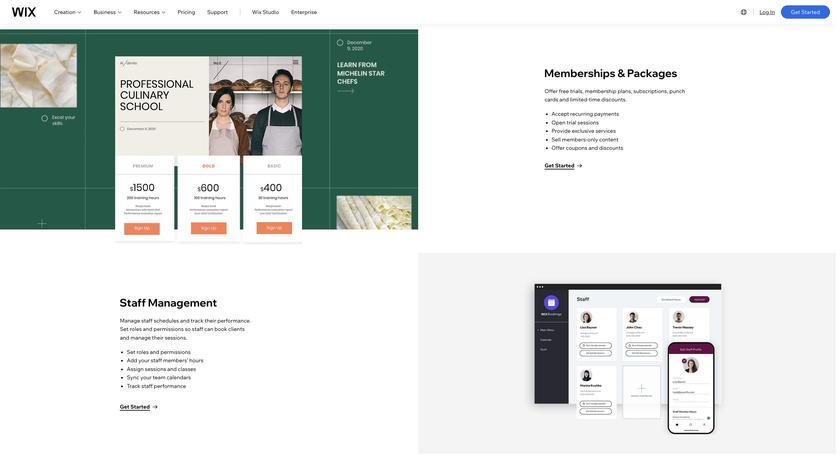 Task type: locate. For each thing, give the bounding box(es) containing it.
and down free
[[559, 96, 569, 103]]

started
[[801, 9, 820, 15], [555, 162, 575, 169], [130, 403, 150, 410]]

0 vertical spatial sessions
[[577, 119, 599, 126]]

plans,
[[618, 88, 632, 94]]

1 vertical spatial get started link
[[545, 161, 585, 171]]

staff right "manage"
[[141, 317, 153, 324]]

get started down track
[[120, 403, 150, 410]]

accept
[[552, 110, 569, 117]]

started for staff management
[[130, 403, 150, 410]]

members-
[[562, 136, 587, 143]]

set
[[120, 326, 128, 333], [127, 349, 135, 355]]

members'
[[163, 357, 188, 364]]

track
[[191, 317, 203, 324]]

1 vertical spatial get started
[[545, 162, 575, 169]]

0 horizontal spatial get started
[[120, 403, 150, 410]]

roles
[[130, 326, 142, 333], [137, 349, 149, 355]]

1 vertical spatial offer
[[552, 145, 565, 151]]

staff up "team"
[[151, 357, 162, 364]]

offer inside accept recurring payments open trial sessions provide exclusive services sell members-only content offer coupons and discounts
[[552, 145, 565, 151]]

track
[[127, 383, 140, 389]]

offer down sell on the right top of the page
[[552, 145, 565, 151]]

business button
[[94, 8, 122, 16]]

provide
[[552, 128, 571, 134]]

support link
[[207, 8, 228, 16]]

and down only
[[589, 145, 598, 151]]

1 vertical spatial their
[[152, 334, 163, 341]]

resources
[[134, 9, 160, 15]]

sessions inside set roles and permissions add your staff members' hours assign sessions and classes sync your team calendars track staff performance
[[145, 366, 166, 372]]

your right add
[[138, 357, 150, 364]]

roles up add
[[137, 349, 149, 355]]

and
[[559, 96, 569, 103], [589, 145, 598, 151], [180, 317, 190, 324], [143, 326, 152, 333], [120, 334, 129, 341], [150, 349, 159, 355], [167, 366, 177, 372]]

log in link
[[759, 8, 775, 16]]

1 horizontal spatial sessions
[[577, 119, 599, 126]]

memberships
[[544, 66, 615, 80]]

manage
[[120, 317, 140, 324]]

0 vertical spatial bg.png image
[[511, 0, 836, 6]]

started for memberships & packages
[[555, 162, 575, 169]]

1 image of different memberships and packages you can offer with wix bookings. image from the top
[[115, 56, 302, 166]]

2 vertical spatial get started
[[120, 403, 150, 410]]

1 horizontal spatial get
[[545, 162, 554, 169]]

0 horizontal spatial get
[[120, 403, 129, 410]]

wix studio
[[252, 9, 279, 15]]

offer up cards
[[545, 88, 558, 94]]

get started down coupons
[[545, 162, 575, 169]]

get started link down track
[[120, 402, 160, 412]]

0 vertical spatial their
[[205, 317, 216, 324]]

payments
[[594, 110, 619, 117]]

accept recurring payments open trial sessions provide exclusive services sell members-only content offer coupons and discounts
[[552, 110, 623, 151]]

0 horizontal spatial their
[[152, 334, 163, 341]]

1 vertical spatial bg.png image
[[0, 29, 418, 230]]

staff
[[141, 317, 153, 324], [192, 326, 203, 333], [151, 357, 162, 364], [141, 383, 153, 389]]

1 horizontal spatial get started
[[545, 162, 575, 169]]

and left manage
[[120, 334, 129, 341]]

your
[[138, 357, 150, 364], [140, 374, 152, 381]]

2 horizontal spatial get started link
[[781, 5, 830, 19]]

classes
[[178, 366, 196, 372]]

sessions
[[577, 119, 599, 126], [145, 366, 166, 372]]

sell
[[552, 136, 561, 143]]

get started link for staff management
[[120, 402, 160, 412]]

schedules
[[154, 317, 179, 324]]

0 vertical spatial roles
[[130, 326, 142, 333]]

0 vertical spatial your
[[138, 357, 150, 364]]

permissions up "members'"
[[160, 349, 191, 355]]

0 horizontal spatial sessions
[[145, 366, 166, 372]]

and inside "offer free trials, membership plans, subscriptions, punch cards and limited-time discounts."
[[559, 96, 569, 103]]

roles up manage
[[130, 326, 142, 333]]

packages
[[627, 66, 677, 80]]

discounts
[[599, 145, 623, 151]]

enterprise link
[[291, 8, 317, 16]]

only
[[587, 136, 598, 143]]

memberships & packages
[[544, 66, 677, 80]]

limited-
[[570, 96, 589, 103]]

manage staff schedules and track their performance. set roles and permissions so staff can book clients and manage their sessions.
[[120, 317, 251, 341]]

sessions up "team"
[[145, 366, 166, 372]]

0 horizontal spatial get started link
[[120, 402, 160, 412]]

creation
[[54, 9, 76, 15]]

permissions down schedules
[[154, 326, 184, 333]]

get started
[[791, 9, 820, 15], [545, 162, 575, 169], [120, 403, 150, 410]]

coupons
[[566, 145, 587, 151]]

get down sell on the right top of the page
[[545, 162, 554, 169]]

get started link right "in"
[[781, 5, 830, 19]]

their right manage
[[152, 334, 163, 341]]

permissions
[[154, 326, 184, 333], [160, 349, 191, 355]]

1 horizontal spatial get started link
[[545, 161, 585, 171]]

1 vertical spatial permissions
[[160, 349, 191, 355]]

get started right "in"
[[791, 9, 820, 15]]

0 vertical spatial started
[[801, 9, 820, 15]]

image of different memberships and packages you can offer with wix bookings. image
[[115, 56, 302, 166], [115, 154, 302, 246]]

1 vertical spatial set
[[127, 349, 135, 355]]

1 horizontal spatial started
[[555, 162, 575, 169]]

set down "manage"
[[120, 326, 128, 333]]

get started link for memberships & packages
[[545, 161, 585, 171]]

sessions inside accept recurring payments open trial sessions provide exclusive services sell members-only content offer coupons and discounts
[[577, 119, 599, 126]]

calendars
[[167, 374, 191, 381]]

0 vertical spatial permissions
[[154, 326, 184, 333]]

get right "in"
[[791, 9, 800, 15]]

1 horizontal spatial bg.png image
[[511, 0, 836, 6]]

get started for staff management
[[120, 403, 150, 410]]

2 horizontal spatial started
[[801, 9, 820, 15]]

0 vertical spatial offer
[[545, 88, 558, 94]]

roles inside set roles and permissions add your staff members' hours assign sessions and classes sync your team calendars track staff performance
[[137, 349, 149, 355]]

0 vertical spatial set
[[120, 326, 128, 333]]

staff
[[120, 296, 146, 309]]

support
[[207, 9, 228, 15]]

2 image of different memberships and packages you can offer with wix bookings. image from the top
[[115, 154, 302, 246]]

creation button
[[54, 8, 82, 16]]

performance.
[[217, 317, 251, 324]]

sessions.
[[165, 334, 187, 341]]

staff right track
[[141, 383, 153, 389]]

offer inside "offer free trials, membership plans, subscriptions, punch cards and limited-time discounts."
[[545, 88, 558, 94]]

their up can on the left of the page
[[205, 317, 216, 324]]

offer free trials, membership plans, subscriptions, punch cards and limited-time discounts.
[[545, 88, 685, 103]]

0 vertical spatial get
[[791, 9, 800, 15]]

subscriptions,
[[633, 88, 668, 94]]

offer
[[545, 88, 558, 94], [552, 145, 565, 151]]

2 vertical spatial started
[[130, 403, 150, 410]]

0 horizontal spatial bg.png image
[[0, 29, 418, 230]]

bg.png image
[[511, 0, 836, 6], [0, 29, 418, 230]]

2 horizontal spatial get
[[791, 9, 800, 15]]

your right sync
[[140, 374, 152, 381]]

set up add
[[127, 349, 135, 355]]

1 vertical spatial started
[[555, 162, 575, 169]]

sessions up exclusive
[[577, 119, 599, 126]]

get
[[791, 9, 800, 15], [545, 162, 554, 169], [120, 403, 129, 410]]

1 vertical spatial sessions
[[145, 366, 166, 372]]

2 vertical spatial get started link
[[120, 402, 160, 412]]

trials,
[[570, 88, 584, 94]]

1 vertical spatial get
[[545, 162, 554, 169]]

0 vertical spatial get started
[[791, 9, 820, 15]]

get started link down coupons
[[545, 161, 585, 171]]

&
[[617, 66, 625, 80]]

0 horizontal spatial started
[[130, 403, 150, 410]]

get started link
[[781, 5, 830, 19], [545, 161, 585, 171], [120, 402, 160, 412]]

image of the staff management section of your wix bookings dashboard. image
[[517, 272, 739, 435]]

get down track
[[120, 403, 129, 410]]

hours
[[189, 357, 203, 364]]

their
[[205, 317, 216, 324], [152, 334, 163, 341]]

2 vertical spatial get
[[120, 403, 129, 410]]

1 vertical spatial roles
[[137, 349, 149, 355]]

enterprise
[[291, 9, 317, 15]]



Task type: describe. For each thing, give the bounding box(es) containing it.
1 vertical spatial your
[[140, 374, 152, 381]]

book
[[214, 326, 227, 333]]

staff down track
[[192, 326, 203, 333]]

and down manage
[[150, 349, 159, 355]]

pricing link
[[178, 8, 195, 16]]

0 vertical spatial get started link
[[781, 5, 830, 19]]

and inside accept recurring payments open trial sessions provide exclusive services sell members-only content offer coupons and discounts
[[589, 145, 598, 151]]

studio
[[263, 9, 279, 15]]

so
[[185, 326, 191, 333]]

discounts.
[[601, 96, 627, 103]]

exclusive
[[572, 128, 594, 134]]

content
[[599, 136, 619, 143]]

performance
[[154, 383, 186, 389]]

clients
[[228, 326, 245, 333]]

1 horizontal spatial their
[[205, 317, 216, 324]]

manage
[[130, 334, 151, 341]]

can
[[204, 326, 213, 333]]

and up manage
[[143, 326, 152, 333]]

assign
[[127, 366, 144, 372]]

open
[[552, 119, 566, 126]]

punch
[[669, 88, 685, 94]]

cards
[[545, 96, 558, 103]]

set roles and permissions add your staff members' hours assign sessions and classes sync your team calendars track staff performance
[[127, 349, 203, 389]]

sync
[[127, 374, 139, 381]]

wix studio link
[[252, 8, 279, 16]]

permissions inside manage staff schedules and track their performance. set roles and permissions so staff can book clients and manage their sessions.
[[154, 326, 184, 333]]

set inside set roles and permissions add your staff members' hours assign sessions and classes sync your team calendars track staff performance
[[127, 349, 135, 355]]

and up "so"
[[180, 317, 190, 324]]

wix
[[252, 9, 261, 15]]

log in
[[759, 9, 775, 15]]

add
[[127, 357, 137, 364]]

get started for memberships & packages
[[545, 162, 575, 169]]

set inside manage staff schedules and track their performance. set roles and permissions so staff can book clients and manage their sessions.
[[120, 326, 128, 333]]

staff management
[[120, 296, 217, 309]]

and down "members'"
[[167, 366, 177, 372]]

get for memberships & packages
[[545, 162, 554, 169]]

recurring
[[570, 110, 593, 117]]

team
[[153, 374, 165, 381]]

resources button
[[134, 8, 166, 16]]

language selector, english selected image
[[740, 8, 748, 16]]

free
[[559, 88, 569, 94]]

in
[[770, 9, 775, 15]]

get for staff management
[[120, 403, 129, 410]]

log
[[759, 9, 769, 15]]

pricing
[[178, 9, 195, 15]]

2 horizontal spatial get started
[[791, 9, 820, 15]]

roles inside manage staff schedules and track their performance. set roles and permissions so staff can book clients and manage their sessions.
[[130, 326, 142, 333]]

membership
[[585, 88, 616, 94]]

services
[[596, 128, 616, 134]]

management
[[148, 296, 217, 309]]

trial
[[567, 119, 576, 126]]

time
[[589, 96, 600, 103]]

business
[[94, 9, 116, 15]]

permissions inside set roles and permissions add your staff members' hours assign sessions and classes sync your team calendars track staff performance
[[160, 349, 191, 355]]



Task type: vqa. For each thing, say whether or not it's contained in the screenshot.
the leftmost their
yes



